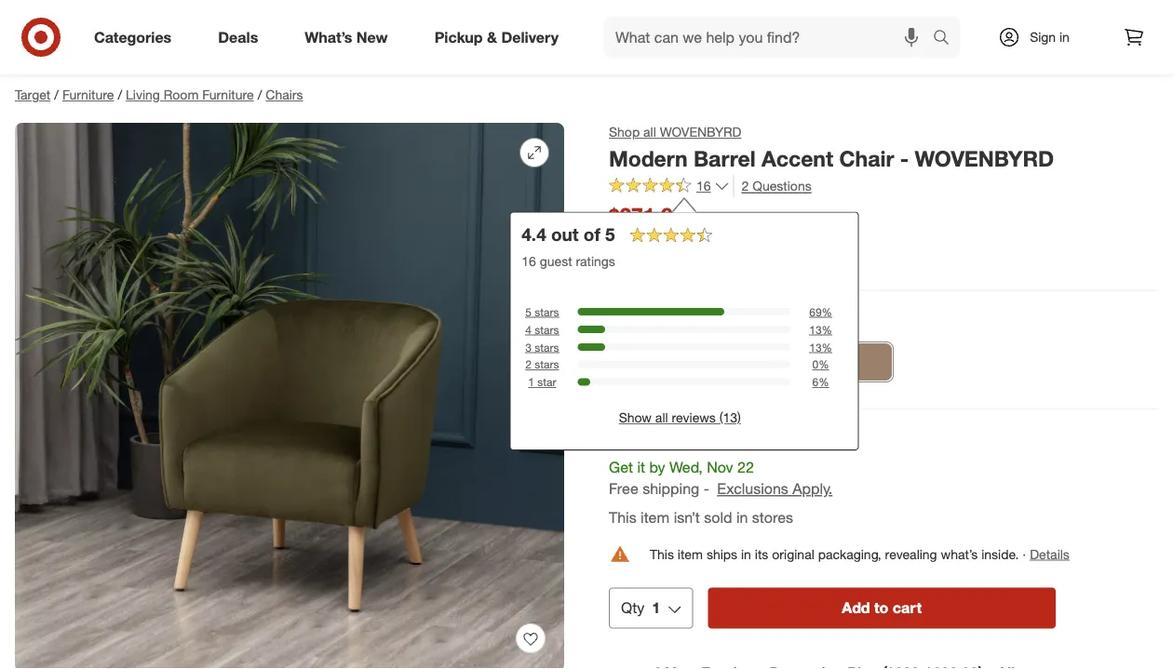 Task type: vqa. For each thing, say whether or not it's contained in the screenshot.
19.7 to the bottom
no



Task type: describe. For each thing, give the bounding box(es) containing it.
% for 4 stars
[[822, 323, 833, 337]]

sage green image
[[709, 343, 748, 382]]

$271.99 reg $319.99 sale save $ 48.00 ( 15 when purchased online
[[609, 203, 747, 269]]

details link
[[1030, 546, 1070, 563]]

1 vertical spatial 1
[[652, 599, 661, 618]]

stars for 2 stars
[[535, 358, 559, 372]]

original
[[772, 546, 815, 563]]

2 / from the left
[[118, 87, 122, 103]]

heathered gray image
[[660, 343, 699, 382]]

star
[[538, 375, 556, 389]]

edit location
[[717, 431, 789, 448]]

deals link
[[202, 17, 281, 58]]

accent
[[762, 145, 834, 171]]

guest
[[540, 253, 572, 269]]

2 furniture from the left
[[202, 87, 254, 103]]

exclusions apply. link
[[717, 480, 833, 498]]

3
[[526, 340, 532, 354]]

modern barrel accent chair - wovenbyrd, 1 of 16 image
[[15, 123, 564, 670]]

% for 2 stars
[[819, 358, 829, 372]]

What can we help you find? suggestions appear below search field
[[604, 17, 938, 58]]

pickup & delivery link
[[419, 17, 582, 58]]

sage
[[653, 311, 688, 329]]

what's
[[941, 546, 978, 563]]

shipping
[[643, 480, 700, 498]]

it
[[637, 459, 645, 477]]

get
[[609, 459, 633, 477]]

color sage green
[[609, 311, 736, 329]]

% for 3 stars
[[822, 340, 833, 354]]

% for 5 stars
[[822, 305, 833, 319]]

16 link
[[609, 176, 730, 199]]

pickup
[[435, 28, 483, 46]]

packaging,
[[818, 546, 882, 563]]

this for this item isn't sold in stores
[[609, 509, 637, 527]]

chairs link
[[266, 87, 303, 103]]

0 vertical spatial wovenbyrd
[[660, 124, 742, 140]]

6 %
[[813, 375, 829, 389]]

when
[[609, 253, 643, 269]]

$319.99
[[708, 212, 747, 226]]

new
[[357, 28, 388, 46]]

save
[[639, 234, 662, 248]]

get it by wed, nov 22 free shipping - exclusions apply.
[[609, 459, 833, 498]]

edit location button
[[716, 429, 790, 450]]

1 furniture from the left
[[62, 87, 114, 103]]

13 % for 3 stars
[[810, 340, 833, 354]]

show all reviews (13)
[[619, 410, 741, 426]]

isn't
[[674, 509, 700, 527]]

cream faux shearling image
[[806, 343, 845, 382]]

out
[[551, 224, 579, 245]]

sign in
[[1030, 29, 1070, 45]]

(13)
[[720, 410, 741, 426]]

purchased
[[647, 253, 709, 269]]

stores
[[752, 509, 793, 527]]

4.4 out of 5
[[522, 224, 615, 245]]

6
[[813, 375, 819, 389]]

13 for 4 stars
[[810, 323, 822, 337]]

1 / from the left
[[54, 87, 59, 103]]

2 for 2 questions
[[742, 178, 749, 194]]

3 / from the left
[[258, 87, 262, 103]]

16 for 16
[[697, 178, 711, 194]]

location
[[743, 431, 789, 448]]

ships
[[707, 546, 738, 563]]

69
[[810, 305, 822, 319]]

green
[[693, 311, 736, 329]]

nov
[[707, 459, 734, 477]]

ratings
[[576, 253, 615, 269]]

free
[[609, 480, 639, 498]]

questions
[[753, 178, 812, 194]]

details
[[1030, 546, 1070, 563]]

1 star
[[528, 375, 556, 389]]

color
[[609, 311, 645, 329]]

2 for 2 stars
[[526, 358, 532, 372]]

search
[[925, 30, 970, 48]]

search button
[[925, 17, 970, 61]]

what's
[[305, 28, 352, 46]]

2 questions link
[[733, 176, 812, 197]]

this item isn't sold in stores
[[609, 509, 793, 527]]

advertisement region
[[0, 22, 1173, 67]]

show all reviews (13) button
[[619, 409, 741, 428]]

barrel
[[694, 145, 756, 171]]

48.00
[[671, 234, 699, 248]]

furniture link
[[62, 87, 114, 103]]

add
[[842, 599, 870, 618]]

item for isn't
[[641, 509, 670, 527]]

exclusions
[[717, 480, 789, 498]]

living room furniture link
[[126, 87, 254, 103]]

to for add
[[875, 599, 889, 618]]

sienna red image
[[757, 343, 796, 382]]

75043
[[663, 430, 705, 448]]



Task type: locate. For each thing, give the bounding box(es) containing it.
1 vertical spatial to
[[875, 599, 889, 618]]

stars up "2 stars"
[[535, 340, 559, 354]]

0 vertical spatial to
[[645, 430, 659, 448]]

1 horizontal spatial to
[[875, 599, 889, 618]]

to
[[645, 430, 659, 448], [875, 599, 889, 618]]

living
[[126, 87, 160, 103]]

2 horizontal spatial /
[[258, 87, 262, 103]]

pickup & delivery
[[435, 28, 559, 46]]

13 % down the "69 %"
[[810, 323, 833, 337]]

ship to 75043
[[609, 430, 705, 448]]

this for this item ships in its original packaging, revealing what's inside. · details
[[650, 546, 674, 563]]

deals
[[218, 28, 258, 46]]

2 13 % from the top
[[810, 340, 833, 354]]

cart
[[893, 599, 922, 618]]

0 vertical spatial 13
[[810, 323, 822, 337]]

show
[[619, 410, 652, 426]]

to inside button
[[875, 599, 889, 618]]

this item ships in its original packaging, revealing what's inside. · details
[[650, 546, 1070, 563]]

4
[[526, 323, 532, 337]]

/
[[54, 87, 59, 103], [118, 87, 122, 103], [258, 87, 262, 103]]

2 13 from the top
[[810, 340, 822, 354]]

-
[[900, 145, 909, 171], [704, 480, 710, 498]]

stars for 5 stars
[[535, 305, 559, 319]]

qty 1
[[621, 599, 661, 618]]

categories link
[[78, 17, 195, 58]]

% for 1 star
[[819, 375, 829, 389]]

% up cream faux shearling image
[[822, 305, 833, 319]]

$271.99
[[609, 203, 685, 229]]

0 vertical spatial in
[[1060, 29, 1070, 45]]

to down the show
[[645, 430, 659, 448]]

0 horizontal spatial 16
[[522, 253, 536, 269]]

·
[[1023, 546, 1026, 563]]

apply.
[[793, 480, 833, 498]]

target / furniture / living room furniture / chairs
[[15, 87, 303, 103]]

0 horizontal spatial 2
[[526, 358, 532, 372]]

1 13 from the top
[[810, 323, 822, 337]]

16
[[697, 178, 711, 194], [522, 253, 536, 269]]

%
[[822, 305, 833, 319], [822, 323, 833, 337], [822, 340, 833, 354], [819, 358, 829, 372], [819, 375, 829, 389]]

0 horizontal spatial 1
[[528, 375, 535, 389]]

all inside button
[[656, 410, 668, 426]]

16 guest ratings
[[522, 253, 615, 269]]

% down 0 % on the bottom right of the page
[[819, 375, 829, 389]]

4 stars from the top
[[535, 358, 559, 372]]

1 vertical spatial 5
[[526, 305, 532, 319]]

item left ships on the bottom of page
[[678, 546, 703, 563]]

1 horizontal spatial -
[[900, 145, 909, 171]]

1 vertical spatial 16
[[522, 253, 536, 269]]

all for modern
[[644, 124, 656, 140]]

0 vertical spatial 5
[[605, 224, 615, 245]]

delivery
[[501, 28, 559, 46]]

13 for 3 stars
[[810, 340, 822, 354]]

2 down 3
[[526, 358, 532, 372]]

2
[[742, 178, 749, 194], [526, 358, 532, 372]]

0 vertical spatial item
[[641, 509, 670, 527]]

0 vertical spatial all
[[644, 124, 656, 140]]

0 %
[[813, 358, 829, 372]]

its
[[755, 546, 769, 563]]

0 horizontal spatial wovenbyrd
[[660, 124, 742, 140]]

0 horizontal spatial 5
[[526, 305, 532, 319]]

2 stars
[[526, 358, 559, 372]]

22
[[738, 459, 754, 477]]

shop all wovenbyrd modern barrel accent chair - wovenbyrd
[[609, 124, 1054, 171]]

stars up 3 stars
[[535, 323, 559, 337]]

add to cart button
[[708, 588, 1056, 629]]

chairs
[[266, 87, 303, 103]]

in right the sold
[[737, 509, 748, 527]]

5
[[605, 224, 615, 245], [526, 305, 532, 319]]

16 inside the 16 link
[[697, 178, 711, 194]]

1 horizontal spatial item
[[678, 546, 703, 563]]

(
[[702, 234, 705, 248]]

3 stars from the top
[[535, 340, 559, 354]]

1 vertical spatial item
[[678, 546, 703, 563]]

16 for 16 guest ratings
[[522, 253, 536, 269]]

stars for 3 stars
[[535, 340, 559, 354]]

1 vertical spatial in
[[737, 509, 748, 527]]

0 vertical spatial 16
[[697, 178, 711, 194]]

2 stars from the top
[[535, 323, 559, 337]]

cream image
[[612, 343, 651, 382]]

in right sign
[[1060, 29, 1070, 45]]

1 vertical spatial this
[[650, 546, 674, 563]]

1 left star
[[528, 375, 535, 389]]

% down the "69 %"
[[822, 323, 833, 337]]

add to cart
[[842, 599, 922, 618]]

0 horizontal spatial furniture
[[62, 87, 114, 103]]

1 horizontal spatial furniture
[[202, 87, 254, 103]]

what's new
[[305, 28, 388, 46]]

1 vertical spatial all
[[656, 410, 668, 426]]

% up the 6 %
[[819, 358, 829, 372]]

2 down barrel
[[742, 178, 749, 194]]

1 horizontal spatial 1
[[652, 599, 661, 618]]

edit
[[717, 431, 739, 448]]

this down free
[[609, 509, 637, 527]]

stars
[[535, 305, 559, 319], [535, 323, 559, 337], [535, 340, 559, 354], [535, 358, 559, 372]]

13 up 0
[[810, 340, 822, 354]]

inside.
[[982, 546, 1019, 563]]

1 horizontal spatial 16
[[697, 178, 711, 194]]

item left isn't
[[641, 509, 670, 527]]

furniture right room
[[202, 87, 254, 103]]

5 right "of"
[[605, 224, 615, 245]]

to for ship
[[645, 430, 659, 448]]

/ left the living
[[118, 87, 122, 103]]

0 vertical spatial -
[[900, 145, 909, 171]]

1 vertical spatial -
[[704, 480, 710, 498]]

0 vertical spatial 2
[[742, 178, 749, 194]]

$
[[665, 234, 671, 248]]

online
[[712, 253, 747, 269]]

ship
[[609, 430, 641, 448]]

furniture left the living
[[62, 87, 114, 103]]

this
[[609, 509, 637, 527], [650, 546, 674, 563]]

13 % up 0 % on the bottom right of the page
[[810, 340, 833, 354]]

4.4
[[522, 224, 546, 245]]

0 vertical spatial this
[[609, 509, 637, 527]]

stars up star
[[535, 358, 559, 372]]

shop
[[609, 124, 640, 140]]

5 up 4
[[526, 305, 532, 319]]

modern
[[609, 145, 688, 171]]

1
[[528, 375, 535, 389], [652, 599, 661, 618]]

0
[[813, 358, 819, 372]]

in inside "link"
[[1060, 29, 1070, 45]]

by
[[650, 459, 666, 477]]

in left the its on the bottom right of page
[[741, 546, 751, 563]]

revealing
[[885, 546, 938, 563]]

1 stars from the top
[[535, 305, 559, 319]]

1 horizontal spatial wovenbyrd
[[915, 145, 1054, 171]]

this down isn't
[[650, 546, 674, 563]]

- down nov
[[704, 480, 710, 498]]

1 vertical spatial 2
[[526, 358, 532, 372]]

1 right qty
[[652, 599, 661, 618]]

qty
[[621, 599, 645, 618]]

1 horizontal spatial 5
[[605, 224, 615, 245]]

0 horizontal spatial this
[[609, 509, 637, 527]]

1 horizontal spatial this
[[650, 546, 674, 563]]

item for ships
[[678, 546, 703, 563]]

0 horizontal spatial -
[[704, 480, 710, 498]]

all for (13)
[[656, 410, 668, 426]]

stars up 4 stars
[[535, 305, 559, 319]]

all
[[644, 124, 656, 140], [656, 410, 668, 426]]

1 vertical spatial 13 %
[[810, 340, 833, 354]]

target
[[15, 87, 51, 103]]

5 stars
[[526, 305, 559, 319]]

13 %
[[810, 323, 833, 337], [810, 340, 833, 354]]

2 vertical spatial in
[[741, 546, 751, 563]]

- inside get it by wed, nov 22 free shipping - exclusions apply.
[[704, 480, 710, 498]]

1 vertical spatial wovenbyrd
[[915, 145, 1054, 171]]

0 vertical spatial 13 %
[[810, 323, 833, 337]]

- right the chair
[[900, 145, 909, 171]]

1 13 % from the top
[[810, 323, 833, 337]]

16 up reg
[[697, 178, 711, 194]]

room
[[164, 87, 199, 103]]

sale
[[609, 232, 636, 249]]

0 horizontal spatial to
[[645, 430, 659, 448]]

2 questions
[[742, 178, 812, 194]]

wed,
[[670, 459, 703, 477]]

light brown velvet image
[[854, 343, 893, 382]]

stars for 4 stars
[[535, 323, 559, 337]]

all right shop at the right of the page
[[644, 124, 656, 140]]

16 down 4.4
[[522, 253, 536, 269]]

&
[[487, 28, 497, 46]]

0 vertical spatial 1
[[528, 375, 535, 389]]

target link
[[15, 87, 51, 103]]

1 horizontal spatial /
[[118, 87, 122, 103]]

15
[[705, 234, 717, 248]]

chair
[[840, 145, 894, 171]]

/ right target link
[[54, 87, 59, 103]]

1 vertical spatial 13
[[810, 340, 822, 354]]

0 horizontal spatial item
[[641, 509, 670, 527]]

% up 0 % on the bottom right of the page
[[822, 340, 833, 354]]

1 horizontal spatial 2
[[742, 178, 749, 194]]

13
[[810, 323, 822, 337], [810, 340, 822, 354]]

to right add
[[875, 599, 889, 618]]

0 horizontal spatial /
[[54, 87, 59, 103]]

reg
[[688, 212, 704, 226]]

categories
[[94, 28, 172, 46]]

all up 'ship to 75043'
[[656, 410, 668, 426]]

item
[[641, 509, 670, 527], [678, 546, 703, 563]]

sold
[[704, 509, 732, 527]]

- inside shop all wovenbyrd modern barrel accent chair - wovenbyrd
[[900, 145, 909, 171]]

reviews
[[672, 410, 716, 426]]

of
[[584, 224, 600, 245]]

4 stars
[[526, 323, 559, 337]]

13 down 69
[[810, 323, 822, 337]]

13 % for 4 stars
[[810, 323, 833, 337]]

/ left the chairs link
[[258, 87, 262, 103]]

all inside shop all wovenbyrd modern barrel accent chair - wovenbyrd
[[644, 124, 656, 140]]



